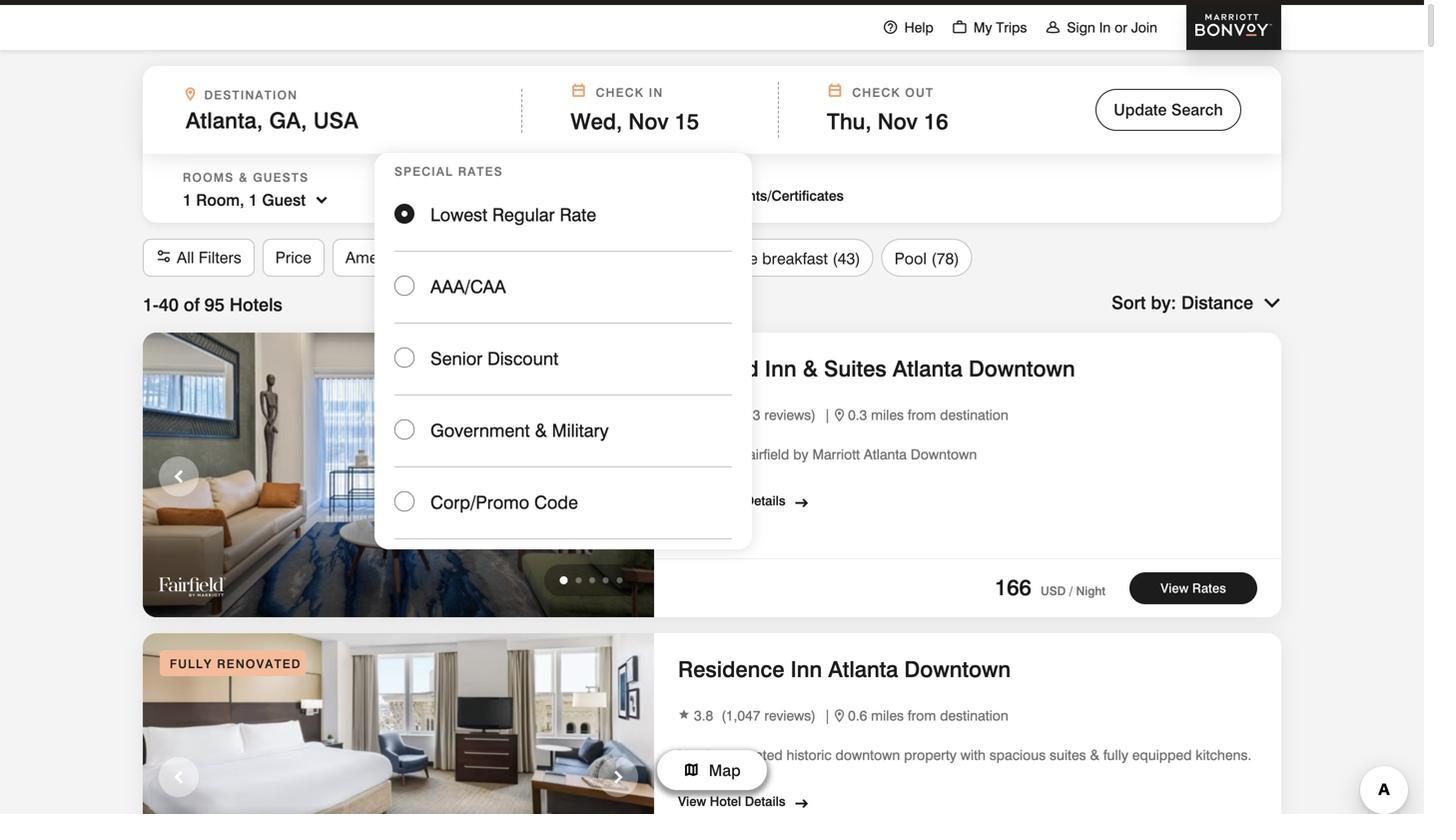 Task type: vqa. For each thing, say whether or not it's contained in the screenshot.
THE associated with THE BIG EASY
no



Task type: describe. For each thing, give the bounding box(es) containing it.
thin image for sign
[[1045, 19, 1061, 35]]

equipped
[[1132, 747, 1192, 763]]

all filters
[[177, 248, 242, 267]]

suites
[[824, 355, 887, 381]]

all
[[177, 248, 194, 267]]

pool                 (78) button
[[882, 239, 973, 277]]

AAA/CAA radio
[[395, 252, 732, 324]]

brands button
[[436, 239, 514, 277]]

filters
[[199, 248, 242, 267]]

use
[[698, 187, 723, 204]]

1,047
[[726, 707, 761, 724]]

arrow down image
[[1264, 292, 1282, 314]]

kitchens.
[[1196, 747, 1252, 763]]

1 for 1 room, 1 guest
[[183, 190, 192, 210]]

xs image for atlanta
[[835, 709, 844, 722]]

1 room, 1 guest
[[183, 190, 306, 210]]

amenities
[[345, 248, 415, 267]]

sign in or join
[[1067, 19, 1158, 36]]

fully renovated
[[170, 657, 301, 671]]

map image
[[683, 758, 699, 774]]

residence
[[678, 656, 785, 682]]

historical
[[678, 446, 736, 463]]

| for atlanta
[[824, 707, 831, 724]]

help link
[[874, 0, 943, 51]]

1 vertical spatial view
[[1161, 580, 1189, 596]]

15
[[675, 108, 699, 134]]

miles for suites
[[871, 407, 904, 424]]

1,913 reviews )
[[726, 407, 816, 424]]

thu,
[[827, 108, 872, 134]]

& up 1 room, 1 guest
[[239, 170, 248, 185]]

(78)
[[931, 249, 960, 268]]

inn for fairfield
[[765, 355, 797, 381]]

2 ) from the top
[[811, 707, 816, 724]]

amenities button
[[333, 239, 428, 277]]

Government & Military radio
[[395, 396, 732, 467]]

pets
[[559, 249, 591, 268]]

map button
[[657, 750, 767, 790]]

aaa/caa
[[430, 276, 506, 297]]

1 room, 1 guest button
[[183, 189, 332, 211]]

check out thu, nov 16
[[827, 85, 948, 134]]

2 horizontal spatial 1
[[249, 190, 258, 210]]

breakfast
[[762, 249, 828, 268]]

0 vertical spatial by
[[1151, 292, 1171, 313]]

fully
[[1104, 747, 1129, 763]]

(
[[721, 707, 726, 724]]

historic
[[787, 747, 832, 763]]

Destination text field
[[186, 107, 475, 133]]

usd / night button
[[1038, 584, 1106, 598]]

hotels
[[230, 294, 283, 315]]

1 vertical spatial fairfield
[[740, 446, 789, 463]]

my
[[974, 19, 992, 36]]

rate
[[560, 204, 596, 225]]

previous image for studio with 1 king bed and sofa image
[[167, 764, 191, 792]]

& left fully
[[1090, 747, 1100, 763]]

fairfield inside button
[[678, 355, 759, 381]]

destination
[[204, 88, 298, 102]]

rooms & guests
[[183, 170, 309, 185]]

downtown
[[836, 747, 900, 763]]

0.3
[[848, 407, 867, 424]]

lobby seating area image
[[143, 333, 654, 620]]

special rates
[[395, 164, 503, 179]]

renovated
[[720, 747, 783, 763]]

points/certificates
[[727, 187, 844, 204]]

rooms
[[183, 170, 234, 185]]

marriott
[[813, 446, 860, 463]]

regular
[[492, 204, 555, 225]]

miles for downtown
[[871, 707, 904, 724]]

Lowest Regular Rate radio
[[395, 180, 732, 252]]

room,
[[196, 190, 244, 210]]

0.6
[[848, 707, 867, 724]]

fully
[[170, 657, 213, 671]]

next image for 'lobby seating area' image
[[606, 463, 630, 491]]

1 - 40 of 95 hotels
[[143, 294, 283, 315]]

nov for 15
[[629, 108, 669, 134]]

3.8
[[694, 707, 713, 724]]

pets welcome                 (39) button
[[546, 239, 705, 277]]

government & military
[[430, 420, 609, 441]]

none search field containing wed, nov 15
[[143, 66, 1282, 549]]

update search
[[1114, 100, 1223, 119]]

price
[[275, 248, 312, 267]]

usd
[[1041, 584, 1066, 598]]

free breakfast                 (43)
[[726, 249, 861, 268]]

xs image for &
[[835, 409, 844, 422]]

atlanta inside residence inn atlanta downtown button
[[828, 656, 898, 682]]

pool                 (78)
[[895, 249, 960, 268]]

166 button
[[995, 574, 1032, 600]]

sign in or join button
[[1036, 0, 1167, 51]]

(39)
[[664, 249, 692, 268]]

property
[[904, 747, 957, 763]]

from for suites
[[908, 407, 936, 424]]

map
[[709, 761, 741, 780]]

& inside button
[[803, 355, 818, 381]]

view rates button
[[1130, 572, 1258, 604]]

join
[[1131, 19, 1158, 36]]

| for &
[[824, 407, 831, 424]]

free breakfast                 (43) button
[[713, 239, 874, 277]]

in
[[649, 85, 664, 100]]

historical fairfield by marriott atlanta downtown
[[678, 446, 977, 463]]

pool
[[895, 249, 927, 268]]

nov for 16
[[878, 108, 918, 134]]

view hotel details button for fairfield
[[678, 485, 792, 511]]

help
[[905, 19, 934, 36]]



Task type: locate. For each thing, give the bounding box(es) containing it.
0 vertical spatial next image
[[606, 463, 630, 491]]

view for fairfield inn & suites atlanta downtown
[[678, 493, 706, 509]]

nov down out
[[878, 108, 918, 134]]

next image for studio with 1 king bed and sofa image
[[606, 764, 630, 792]]

special
[[395, 164, 454, 179]]

166
[[995, 574, 1032, 600]]

1 previous image from the top
[[167, 463, 191, 491]]

my trips button
[[943, 0, 1036, 51]]

out
[[905, 85, 934, 100]]

lowest regular rate
[[430, 204, 596, 225]]

2 vertical spatial view
[[678, 794, 706, 809]]

all filters button
[[143, 239, 255, 277]]

view hotel details button for residence
[[678, 786, 792, 812]]

0.6 miles from destination
[[848, 707, 1009, 724]]

2 miles from the top
[[871, 707, 904, 724]]

0 horizontal spatial by
[[793, 446, 809, 463]]

update
[[1114, 100, 1167, 119]]

sort by :
[[1112, 292, 1177, 313]]

1 down the rooms
[[183, 190, 192, 210]]

with
[[961, 747, 986, 763]]

rates
[[1192, 580, 1226, 596]]

1 horizontal spatial nov
[[878, 108, 918, 134]]

newly
[[678, 747, 716, 763]]

1 reviews from the top
[[764, 407, 811, 424]]

downtown for fairfield inn & suites atlanta downtown
[[969, 355, 1075, 381]]

1 hotel from the top
[[710, 493, 741, 509]]

:
[[1171, 292, 1177, 313]]

0 vertical spatial miles
[[871, 407, 904, 424]]

1 vertical spatial hotel
[[710, 794, 741, 809]]

2 previous image from the top
[[167, 764, 191, 792]]

inn up the 1,913 reviews ) at right
[[765, 355, 797, 381]]

2 xs image from the top
[[835, 709, 844, 722]]

0 vertical spatial hotel
[[710, 493, 741, 509]]

nov inside check out thu, nov 16
[[878, 108, 918, 134]]

use points/certificates
[[698, 187, 844, 204]]

2 vertical spatial downtown
[[904, 656, 1011, 682]]

0 horizontal spatial nov
[[629, 108, 669, 134]]

by right sort
[[1151, 292, 1171, 313]]

0 horizontal spatial 1
[[143, 294, 153, 315]]

miles right 0.3
[[871, 407, 904, 424]]

destination for downtown
[[940, 707, 1009, 724]]

0 horizontal spatial thin image
[[952, 19, 968, 35]]

thin image inside my trips button
[[952, 19, 968, 35]]

1 for 1 - 40 of 95 hotels
[[143, 294, 153, 315]]

suites
[[1050, 747, 1086, 763]]

thin image inside the sign in or join button
[[1045, 19, 1061, 35]]

dropdown down image
[[306, 189, 332, 210]]

check in wed, nov 15
[[571, 85, 699, 134]]

next image
[[606, 463, 630, 491], [606, 764, 630, 792]]

0 vertical spatial downtown
[[969, 355, 1075, 381]]

atlanta for suites
[[893, 355, 963, 381]]

) up the historic
[[811, 707, 816, 724]]

guest
[[262, 190, 306, 210]]

inn up 3.8 ( 1,047 reviews )
[[791, 656, 822, 682]]

spacious
[[990, 747, 1046, 763]]

hotel for residence
[[710, 794, 741, 809]]

1 ) from the top
[[811, 407, 816, 424]]

1 vertical spatial previous image
[[167, 764, 191, 792]]

miles
[[871, 407, 904, 424], [871, 707, 904, 724]]

0 vertical spatial view
[[678, 493, 706, 509]]

atlanta up the 0.6
[[828, 656, 898, 682]]

view down historical
[[678, 493, 706, 509]]

) up historical fairfield by marriott atlanta downtown
[[811, 407, 816, 424]]

my trips
[[974, 19, 1027, 36]]

xs image left the 0.6
[[835, 709, 844, 722]]

0 vertical spatial inn
[[765, 355, 797, 381]]

2 reviews from the top
[[764, 707, 811, 724]]

newly renovated historic downtown property with spacious suites & fully equipped kitchens.
[[678, 747, 1252, 763]]

atlanta for marriott
[[864, 446, 907, 463]]

inn
[[765, 355, 797, 381], [791, 656, 822, 682]]

from up property
[[908, 707, 936, 724]]

1 down the rooms & guests
[[249, 190, 258, 210]]

0 vertical spatial previous image
[[167, 463, 191, 491]]

view hotel details button down historical
[[678, 485, 792, 511]]

-
[[153, 294, 159, 315]]

view hotel details button down map
[[678, 786, 792, 812]]

1 vertical spatial miles
[[871, 707, 904, 724]]

sign
[[1067, 19, 1096, 36]]

1 vertical spatial downtown
[[911, 446, 977, 463]]

Corp/Promo Code radio
[[395, 467, 732, 539]]

1 thin image from the left
[[952, 19, 968, 35]]

0.3 miles from destination
[[848, 407, 1009, 424]]

view hotel details down historical
[[678, 493, 786, 509]]

2 hotel from the top
[[710, 794, 741, 809]]

1 vertical spatial by
[[793, 446, 809, 463]]

inn for residence
[[791, 656, 822, 682]]

1 vertical spatial xs image
[[835, 709, 844, 722]]

& inside radio
[[535, 420, 547, 441]]

rates
[[458, 164, 503, 179]]

distance
[[1182, 292, 1254, 313]]

1 vertical spatial inn
[[791, 656, 822, 682]]

1 horizontal spatial thin image
[[1045, 19, 1061, 35]]

0 vertical spatial )
[[811, 407, 816, 424]]

|
[[824, 407, 831, 424], [824, 707, 831, 724]]

| left 0.3
[[824, 407, 831, 424]]

nov down in
[[629, 108, 669, 134]]

of
[[184, 294, 200, 315]]

2 details from the top
[[745, 794, 786, 809]]

xs image left 0.3
[[835, 409, 844, 422]]

view for residence inn atlanta downtown
[[678, 794, 706, 809]]

from down fairfield inn & suites atlanta downtown button
[[908, 407, 936, 424]]

or
[[1115, 19, 1128, 36]]

atlanta inside fairfield inn & suites atlanta downtown button
[[893, 355, 963, 381]]

free
[[726, 249, 758, 268]]

fairfield inn & suites atlanta downtown
[[678, 355, 1075, 381]]

1 view hotel details from the top
[[678, 493, 786, 509]]

code
[[534, 491, 578, 513]]

view rates
[[1161, 580, 1226, 596]]

by
[[1151, 292, 1171, 313], [793, 446, 809, 463]]

corp/promo code
[[430, 491, 578, 513]]

reviews right 1,047
[[764, 707, 811, 724]]

view down map image on the left bottom
[[678, 794, 706, 809]]

1 vertical spatial |
[[824, 707, 831, 724]]

corp/promo
[[430, 491, 529, 513]]

166 usd / night
[[995, 574, 1106, 600]]

thin image
[[883, 19, 899, 35]]

previous image for 'lobby seating area' image
[[167, 463, 191, 491]]

1 miles from the top
[[871, 407, 904, 424]]

in
[[1099, 19, 1111, 36]]

details down historical fairfield by marriott atlanta downtown
[[745, 493, 786, 509]]

view hotel details down map
[[678, 794, 786, 809]]

by left marriott
[[793, 446, 809, 463]]

1 horizontal spatial by
[[1151, 292, 1171, 313]]

| left the 0.6
[[824, 707, 831, 724]]

residence inn atlanta downtown
[[678, 656, 1011, 682]]

2 next image from the top
[[606, 764, 630, 792]]

destination for suites
[[940, 407, 1009, 424]]

1 horizontal spatial check
[[852, 85, 901, 100]]

1 vertical spatial view hotel details
[[678, 794, 786, 809]]

0 vertical spatial reviews
[[764, 407, 811, 424]]

1 vertical spatial )
[[811, 707, 816, 724]]

check inside 'check in wed, nov 15'
[[596, 85, 644, 100]]

fairfield inn & suites atlanta downtown button
[[678, 351, 1081, 386]]

guests
[[253, 170, 309, 185]]

16
[[924, 108, 948, 134]]

xs image
[[835, 409, 844, 422], [835, 709, 844, 722]]

2 | from the top
[[824, 707, 831, 724]]

2 check from the left
[[852, 85, 901, 100]]

renovated
[[217, 657, 301, 671]]

1 nov from the left
[[629, 108, 669, 134]]

1 vertical spatial reviews
[[764, 707, 811, 724]]

s image
[[156, 247, 172, 269]]

view hotel details for residence
[[678, 794, 786, 809]]

2 vertical spatial atlanta
[[828, 656, 898, 682]]

residence inn atlanta downtown button
[[678, 652, 1017, 687]]

1 vertical spatial destination
[[940, 707, 1009, 724]]

next image left map image on the left bottom
[[606, 764, 630, 792]]

&
[[239, 170, 248, 185], [803, 355, 818, 381], [535, 420, 547, 441], [1090, 747, 1100, 763]]

0 vertical spatial view hotel details button
[[678, 485, 792, 511]]

thin image left "my"
[[952, 19, 968, 35]]

fairfield
[[678, 355, 759, 381], [740, 446, 789, 463]]

lowest
[[430, 204, 487, 225]]

1 horizontal spatial 1
[[183, 190, 192, 210]]

0 vertical spatial fairfield
[[678, 355, 759, 381]]

thin image left sign
[[1045, 19, 1061, 35]]

check inside check out thu, nov 16
[[852, 85, 901, 100]]

1 | from the top
[[824, 407, 831, 424]]

nov inside 'check in wed, nov 15'
[[629, 108, 669, 134]]

price button
[[262, 239, 325, 277]]

2 view hotel details button from the top
[[678, 786, 792, 812]]

view left rates
[[1161, 580, 1189, 596]]

distance button
[[1182, 290, 1282, 315]]

fairfield up 1,913
[[678, 355, 759, 381]]

hotel down map
[[710, 794, 741, 809]]

0 vertical spatial details
[[745, 493, 786, 509]]

1 vertical spatial atlanta
[[864, 446, 907, 463]]

view hotel details for fairfield
[[678, 493, 786, 509]]

1 vertical spatial from
[[908, 707, 936, 724]]

1 view hotel details button from the top
[[678, 485, 792, 511]]

details for residence
[[745, 794, 786, 809]]

check left in
[[596, 85, 644, 100]]

2 thin image from the left
[[1045, 19, 1061, 35]]

& left suites
[[803, 355, 818, 381]]

1 xs image from the top
[[835, 409, 844, 422]]

wed,
[[571, 108, 622, 134]]

thin image for my
[[952, 19, 968, 35]]

nov
[[629, 108, 669, 134], [878, 108, 918, 134]]

next image down military
[[606, 463, 630, 491]]

2 nov from the left
[[878, 108, 918, 134]]

view rates link
[[1130, 572, 1258, 604]]

1 check from the left
[[596, 85, 644, 100]]

thin image
[[952, 19, 968, 35], [1045, 19, 1061, 35]]

check for thu,
[[852, 85, 901, 100]]

1 left 40
[[143, 294, 153, 315]]

details for fairfield
[[745, 493, 786, 509]]

senior
[[430, 348, 483, 369]]

miles right the 0.6
[[871, 707, 904, 724]]

1 next image from the top
[[606, 463, 630, 491]]

1 from from the top
[[908, 407, 936, 424]]

2 destination from the top
[[940, 707, 1009, 724]]

1 vertical spatial view hotel details button
[[678, 786, 792, 812]]

hotel for fairfield
[[710, 493, 741, 509]]

(43)
[[832, 249, 861, 268]]

& left military
[[535, 420, 547, 441]]

downtown for historical fairfield by marriott atlanta downtown
[[911, 446, 977, 463]]

None search field
[[143, 66, 1282, 549]]

hotel down historical
[[710, 493, 741, 509]]

fairfield down the 1,913 reviews ) at right
[[740, 446, 789, 463]]

details down renovated
[[745, 794, 786, 809]]

previous image
[[167, 463, 191, 491], [167, 764, 191, 792]]

studio with 1 king bed and sofa image
[[143, 633, 654, 814]]

check up thu,
[[852, 85, 901, 100]]

atlanta up 0.3 miles from destination
[[893, 355, 963, 381]]

0 vertical spatial xs image
[[835, 409, 844, 422]]

search
[[1172, 100, 1223, 119]]

atlanta down 0.3
[[864, 446, 907, 463]]

senior discount
[[430, 348, 559, 369]]

1 vertical spatial next image
[[606, 764, 630, 792]]

check for wed,
[[596, 85, 644, 100]]

None field
[[186, 107, 497, 133]]

1
[[183, 190, 192, 210], [249, 190, 258, 210], [143, 294, 153, 315]]

reviews right 1,913
[[764, 407, 811, 424]]

2 view hotel details from the top
[[678, 794, 786, 809]]

fairfield inn & suites brand icon image
[[159, 572, 226, 599]]

0 vertical spatial destination
[[940, 407, 1009, 424]]

2 from from the top
[[908, 707, 936, 724]]

update search button
[[1096, 89, 1242, 131]]

0 vertical spatial atlanta
[[893, 355, 963, 381]]

discount
[[488, 348, 559, 369]]

destination
[[940, 407, 1009, 424], [940, 707, 1009, 724]]

40
[[159, 294, 179, 315]]

military
[[552, 420, 609, 441]]

from for downtown
[[908, 707, 936, 724]]

hotel
[[710, 493, 741, 509], [710, 794, 741, 809]]

brands
[[449, 248, 501, 267]]

1 vertical spatial details
[[745, 794, 786, 809]]

sort
[[1112, 292, 1146, 313]]

welcome
[[595, 249, 659, 268]]

Senior Discount radio
[[395, 324, 732, 396]]

1 destination from the top
[[940, 407, 1009, 424]]

pets welcome                 (39)
[[559, 249, 692, 268]]

0 vertical spatial from
[[908, 407, 936, 424]]

0 vertical spatial |
[[824, 407, 831, 424]]

0 vertical spatial view hotel details
[[678, 493, 786, 509]]

1 details from the top
[[745, 493, 786, 509]]

0 horizontal spatial check
[[596, 85, 644, 100]]



